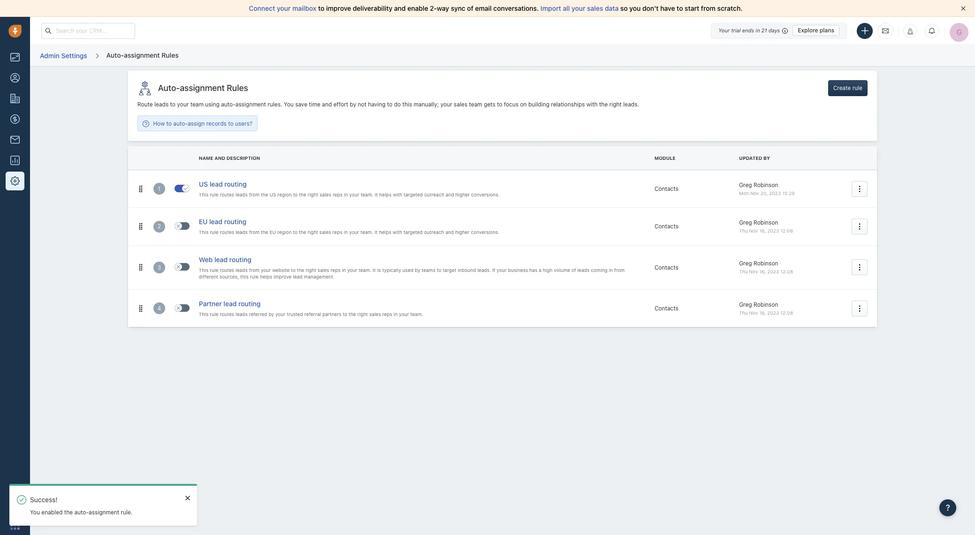 Task type: vqa. For each thing, say whether or not it's contained in the screenshot.
2nd Verify from the top of the page
no



Task type: locate. For each thing, give the bounding box(es) containing it.
0 vertical spatial move image
[[137, 186, 144, 192]]

4 routes from the top
[[220, 312, 234, 318]]

region for us lead routing
[[278, 192, 292, 198]]

routing up sources,
[[229, 256, 252, 264]]

in down us lead routing this rule routes leads from the us region to the right sales reps in your team.  it helps with targeted outreach and higher conversions.
[[344, 230, 348, 235]]

3 this from the top
[[199, 267, 209, 273]]

0 horizontal spatial of
[[467, 4, 474, 12]]

auto- up how
[[158, 83, 180, 93]]

close image
[[176, 307, 180, 310], [185, 496, 190, 501]]

and inside eu lead routing this rule routes leads from the eu region to the right sales reps in your team. it helps with targeted outreach and higher conversions.
[[446, 230, 454, 235]]

from up web lead routing link
[[249, 230, 260, 235]]

1 contacts from the top
[[655, 186, 679, 193]]

1 horizontal spatial team
[[469, 101, 483, 108]]

lead down us lead routing link
[[209, 218, 223, 226]]

name and description
[[199, 155, 260, 161]]

plans
[[820, 27, 835, 34]]

auto-assignment rules
[[106, 51, 179, 59], [158, 83, 248, 93]]

you down success!
[[30, 509, 40, 516]]

0 horizontal spatial team
[[190, 101, 204, 108]]

robinson inside greg robinson mon nov 20, 2023 15:29
[[754, 182, 779, 189]]

of
[[467, 4, 474, 12], [572, 267, 577, 273]]

move image
[[137, 265, 144, 271], [137, 306, 144, 312]]

1 vertical spatial thu
[[740, 269, 748, 275]]

3 routes from the top
[[220, 267, 234, 273]]

from down "description"
[[249, 192, 260, 198]]

0 horizontal spatial leads.
[[478, 267, 491, 273]]

to inside eu lead routing this rule routes leads from the eu region to the right sales reps in your team. it helps with targeted outreach and higher conversions.
[[293, 230, 298, 235]]

gets
[[484, 101, 496, 108]]

1 vertical spatial us
[[270, 192, 276, 198]]

eu up web
[[199, 218, 208, 226]]

rule inside eu lead routing this rule routes leads from the eu region to the right sales reps in your team. it helps with targeted outreach and higher conversions.
[[210, 230, 219, 235]]

users?
[[235, 120, 253, 127]]

rule inside 'partner lead routing this rule routes leads referred by your trusted referral partners to the right sales reps in your team.'
[[210, 312, 219, 318]]

contacts
[[655, 186, 679, 193], [655, 223, 679, 230], [655, 264, 679, 271], [655, 305, 679, 312]]

1 vertical spatial close image
[[185, 496, 190, 501]]

targeted inside us lead routing this rule routes leads from the us region to the right sales reps in your team.  it helps with targeted outreach and higher conversions.
[[404, 192, 423, 198]]

this up different
[[199, 267, 209, 273]]

routes inside web lead routing this rule routes leads from your website to the right sales reps in your team. it is typically used by teams to target inbound leads. if your business has a high volume of leads coming in from different sources, this rule helps improve lead management.
[[220, 267, 234, 273]]

you left save
[[284, 101, 294, 108]]

web
[[199, 256, 213, 264]]

from inside us lead routing this rule routes leads from the us region to the right sales reps in your team.  it helps with targeted outreach and higher conversions.
[[249, 192, 260, 198]]

your down us lead routing this rule routes leads from the us region to the right sales reps in your team.  it helps with targeted outreach and higher conversions.
[[349, 230, 359, 235]]

1 vertical spatial 16,
[[760, 269, 767, 275]]

eu up the website
[[270, 230, 276, 235]]

1 close image from the top
[[176, 224, 180, 228]]

3 contacts from the top
[[655, 264, 679, 271]]

it inside eu lead routing this rule routes leads from the eu region to the right sales reps in your team. it helps with targeted outreach and higher conversions.
[[375, 230, 378, 235]]

conversions. for eu lead routing
[[471, 230, 500, 235]]

close image
[[176, 224, 180, 228], [176, 266, 180, 269]]

3 16, from the top
[[760, 310, 767, 316]]

of right sync
[[467, 4, 474, 12]]

1 robinson from the top
[[754, 182, 779, 189]]

3
[[158, 264, 161, 271]]

lead right the partner
[[224, 300, 237, 308]]

1 horizontal spatial you
[[284, 101, 294, 108]]

on
[[521, 101, 527, 108]]

updated by
[[740, 155, 771, 161]]

1 move image from the top
[[137, 265, 144, 271]]

1 vertical spatial of
[[572, 267, 577, 273]]

leads down eu lead routing link
[[236, 230, 248, 235]]

2 vertical spatial greg robinson thu nov 16, 2023 12:08
[[740, 301, 794, 316]]

1 vertical spatial close image
[[176, 266, 180, 269]]

0 vertical spatial it
[[375, 192, 378, 198]]

1 routes from the top
[[220, 192, 234, 198]]

0 vertical spatial 16,
[[760, 228, 767, 234]]

from right coming
[[615, 267, 625, 273]]

move image for us lead routing
[[137, 186, 144, 192]]

1 vertical spatial higher
[[456, 230, 470, 235]]

1 vertical spatial with
[[393, 192, 403, 198]]

it left is
[[373, 267, 376, 273]]

12:08 for partner lead routing
[[781, 310, 794, 316]]

this
[[403, 101, 412, 108], [240, 274, 249, 280]]

4 contacts from the top
[[655, 305, 679, 312]]

outreach inside us lead routing this rule routes leads from the us region to the right sales reps in your team.  it helps with targeted outreach and higher conversions.
[[425, 192, 445, 198]]

0 vertical spatial auto-
[[106, 51, 124, 59]]

leads
[[155, 101, 169, 108], [236, 192, 248, 198], [236, 230, 248, 235], [236, 267, 248, 273], [578, 267, 590, 273], [236, 312, 248, 318]]

how to auto-assign records to users? link
[[138, 120, 257, 128]]

1 vertical spatial helps
[[379, 230, 392, 235]]

leads down partner lead routing link
[[236, 312, 248, 318]]

assignment
[[124, 51, 160, 59], [180, 83, 225, 93], [236, 101, 266, 108], [89, 509, 119, 516]]

move image left 4
[[137, 306, 144, 312]]

1 vertical spatial move image
[[137, 306, 144, 312]]

1 team from the left
[[190, 101, 204, 108]]

2023 for eu lead routing
[[768, 228, 780, 234]]

referral
[[305, 312, 321, 318]]

conversions. inside eu lead routing this rule routes leads from the eu region to the right sales reps in your team. it helps with targeted outreach and higher conversions.
[[471, 230, 500, 235]]

1 horizontal spatial leads.
[[624, 101, 640, 108]]

2 higher from the top
[[456, 230, 470, 235]]

has
[[530, 267, 538, 273]]

1 horizontal spatial this
[[403, 101, 412, 108]]

2 greg robinson thu nov 16, 2023 12:08 from the top
[[740, 260, 794, 275]]

leads down us lead routing link
[[236, 192, 248, 198]]

1 horizontal spatial eu
[[270, 230, 276, 235]]

this inside web lead routing this rule routes leads from your website to the right sales reps in your team. it is typically used by teams to target inbound leads. if your business has a high volume of leads coming in from different sources, this rule helps improve lead management.
[[240, 274, 249, 280]]

region inside eu lead routing this rule routes leads from the eu region to the right sales reps in your team. it helps with targeted outreach and higher conversions.
[[277, 230, 292, 235]]

3 greg from the top
[[740, 260, 753, 267]]

rule down the partner
[[210, 312, 219, 318]]

2 contacts from the top
[[655, 223, 679, 230]]

routes up sources,
[[220, 267, 234, 273]]

0 horizontal spatial auto-
[[106, 51, 124, 59]]

lead for us lead routing
[[210, 180, 223, 188]]

2 12:08 from the top
[[781, 269, 794, 275]]

send email image
[[883, 27, 889, 35]]

us
[[199, 180, 208, 188], [270, 192, 276, 198]]

routing for web lead routing
[[229, 256, 252, 264]]

team. inside web lead routing this rule routes leads from your website to the right sales reps in your team. it is typically used by teams to target inbound leads. if your business has a high volume of leads coming in from different sources, this rule helps improve lead management.
[[359, 267, 372, 273]]

team left using
[[190, 101, 204, 108]]

admin
[[40, 52, 60, 60]]

1 vertical spatial it
[[375, 230, 378, 235]]

improve inside web lead routing this rule routes leads from your website to the right sales reps in your team. it is typically used by teams to target inbound leads. if your business has a high volume of leads coming in from different sources, this rule helps improve lead management.
[[274, 274, 292, 280]]

focus
[[504, 101, 519, 108]]

outreach
[[425, 192, 445, 198], [424, 230, 444, 235]]

in up eu lead routing this rule routes leads from the eu region to the right sales reps in your team. it helps with targeted outreach and higher conversions.
[[344, 192, 348, 198]]

reps inside 'partner lead routing this rule routes leads referred by your trusted referral partners to the right sales reps in your team.'
[[383, 312, 393, 318]]

the inside 'partner lead routing this rule routes leads referred by your trusted referral partners to the right sales reps in your team.'
[[349, 312, 356, 318]]

0 vertical spatial auto-
[[221, 101, 236, 108]]

nov for eu lead routing
[[750, 228, 759, 234]]

it inside us lead routing this rule routes leads from the us region to the right sales reps in your team.  it helps with targeted outreach and higher conversions.
[[375, 192, 378, 198]]

1 vertical spatial leads.
[[478, 267, 491, 273]]

from inside eu lead routing this rule routes leads from the eu region to the right sales reps in your team. it helps with targeted outreach and higher conversions.
[[249, 230, 260, 235]]

16,
[[760, 228, 767, 234], [760, 269, 767, 275], [760, 310, 767, 316]]

to inside us lead routing this rule routes leads from the us region to the right sales reps in your team.  it helps with targeted outreach and higher conversions.
[[293, 192, 298, 198]]

1 vertical spatial targeted
[[404, 230, 423, 235]]

building
[[529, 101, 550, 108]]

1 vertical spatial auto-
[[158, 83, 180, 93]]

improve left deliverability
[[326, 4, 351, 12]]

3 greg robinson thu nov 16, 2023 12:08 from the top
[[740, 301, 794, 316]]

3 thu from the top
[[740, 310, 748, 316]]

settings
[[61, 52, 87, 60]]

rules.
[[268, 101, 282, 108]]

this inside 'partner lead routing this rule routes leads referred by your trusted referral partners to the right sales reps in your team.'
[[199, 312, 209, 318]]

this down eu lead routing link
[[199, 230, 209, 235]]

right inside eu lead routing this rule routes leads from the eu region to the right sales reps in your team. it helps with targeted outreach and higher conversions.
[[308, 230, 318, 235]]

and inside us lead routing this rule routes leads from the us region to the right sales reps in your team.  it helps with targeted outreach and higher conversions.
[[446, 192, 454, 198]]

team left the gets
[[469, 101, 483, 108]]

4 this from the top
[[199, 312, 209, 318]]

effort
[[334, 101, 348, 108]]

your right manually;
[[441, 101, 453, 108]]

email
[[475, 4, 492, 12]]

close image right 2
[[176, 224, 180, 228]]

targeted for eu lead routing
[[404, 230, 423, 235]]

using
[[205, 101, 220, 108]]

2 thu from the top
[[740, 269, 748, 275]]

leads inside eu lead routing this rule routes leads from the eu region to the right sales reps in your team. it helps with targeted outreach and higher conversions.
[[236, 230, 248, 235]]

0 vertical spatial improve
[[326, 4, 351, 12]]

this right do
[[403, 101, 412, 108]]

1 vertical spatial 12:08
[[781, 269, 794, 275]]

0 vertical spatial leads.
[[624, 101, 640, 108]]

0 vertical spatial targeted
[[404, 192, 423, 198]]

2 vertical spatial helps
[[260, 274, 272, 280]]

targeted
[[404, 192, 423, 198], [404, 230, 423, 235]]

it
[[375, 192, 378, 198], [375, 230, 378, 235], [373, 267, 376, 273]]

what's new image
[[908, 28, 914, 35]]

1 this from the top
[[199, 192, 209, 198]]

your up "assign"
[[177, 101, 189, 108]]

admin settings
[[40, 52, 87, 60]]

lead inside eu lead routing this rule routes leads from the eu region to the right sales reps in your team. it helps with targeted outreach and higher conversions.
[[209, 218, 223, 226]]

helps inside eu lead routing this rule routes leads from the eu region to the right sales reps in your team. it helps with targeted outreach and higher conversions.
[[379, 230, 392, 235]]

1 vertical spatial improve
[[274, 274, 292, 280]]

leads.
[[624, 101, 640, 108], [478, 267, 491, 273]]

conversations.
[[494, 4, 539, 12]]

2 vertical spatial it
[[373, 267, 376, 273]]

this down the partner
[[199, 312, 209, 318]]

this inside eu lead routing this rule routes leads from the eu region to the right sales reps in your team. it helps with targeted outreach and higher conversions.
[[199, 230, 209, 235]]

greg for partner lead routing
[[740, 301, 753, 308]]

0 vertical spatial close image
[[176, 307, 180, 310]]

auto-
[[106, 51, 124, 59], [158, 83, 180, 93]]

management.
[[304, 274, 335, 280]]

0 vertical spatial helps
[[379, 192, 392, 198]]

2 greg from the top
[[740, 219, 753, 226]]

1 horizontal spatial close image
[[185, 496, 190, 501]]

your left mailbox
[[277, 4, 291, 12]]

leads for us lead routing
[[236, 192, 248, 198]]

greg robinson thu nov 16, 2023 12:08 for partner lead routing
[[740, 301, 794, 316]]

helps
[[379, 192, 392, 198], [379, 230, 392, 235], [260, 274, 272, 280]]

import all your sales data link
[[541, 4, 621, 12]]

1 greg from the top
[[740, 182, 753, 189]]

12:08
[[781, 228, 794, 234], [781, 269, 794, 275], [781, 310, 794, 316]]

1 move image from the top
[[137, 186, 144, 192]]

0 vertical spatial outreach
[[425, 192, 445, 198]]

this inside web lead routing this rule routes leads from your website to the right sales reps in your team. it is typically used by teams to target inbound leads. if your business has a high volume of leads coming in from different sources, this rule helps improve lead management.
[[199, 267, 209, 273]]

greg robinson mon nov 20, 2023 15:29
[[740, 182, 795, 196]]

12:08 for web lead routing
[[781, 269, 794, 275]]

routing down "name and description"
[[225, 180, 247, 188]]

routes inside 'partner lead routing this rule routes leads referred by your trusted referral partners to the right sales reps in your team.'
[[220, 312, 234, 318]]

2 this from the top
[[199, 230, 209, 235]]

thu for web lead routing
[[740, 269, 748, 275]]

helps inside us lead routing this rule routes leads from the us region to the right sales reps in your team.  it helps with targeted outreach and higher conversions.
[[379, 192, 392, 198]]

mon
[[740, 191, 749, 196]]

2 vertical spatial 16,
[[760, 310, 767, 316]]

web lead routing link
[[199, 255, 252, 266]]

explore
[[798, 27, 819, 34]]

outreach inside eu lead routing this rule routes leads from the eu region to the right sales reps in your team. it helps with targeted outreach and higher conversions.
[[424, 230, 444, 235]]

1 horizontal spatial auto-
[[158, 83, 180, 93]]

sales
[[588, 4, 604, 12], [454, 101, 468, 108], [320, 192, 332, 198], [320, 230, 331, 235], [318, 267, 329, 273], [370, 312, 381, 318]]

move image left '3'
[[137, 265, 144, 271]]

0 vertical spatial of
[[467, 4, 474, 12]]

leads up sources,
[[236, 267, 248, 273]]

reps
[[333, 192, 343, 198], [333, 230, 343, 235], [331, 267, 341, 273], [383, 312, 393, 318]]

1 vertical spatial eu
[[270, 230, 276, 235]]

leads. inside web lead routing this rule routes leads from your website to the right sales reps in your team. it is typically used by teams to target inbound leads. if your business has a high volume of leads coming in from different sources, this rule helps improve lead management.
[[478, 267, 491, 273]]

0 horizontal spatial us
[[199, 180, 208, 188]]

3 robinson from the top
[[754, 260, 779, 267]]

4 robinson from the top
[[754, 301, 779, 308]]

2 close image from the top
[[176, 266, 180, 269]]

create rule button
[[829, 80, 868, 96]]

contacts for us lead routing
[[655, 186, 679, 193]]

0 vertical spatial with
[[587, 101, 598, 108]]

different
[[199, 274, 218, 280]]

outreach for eu lead routing
[[424, 230, 444, 235]]

lead
[[210, 180, 223, 188], [209, 218, 223, 226], [215, 256, 228, 264], [293, 274, 303, 280], [224, 300, 237, 308]]

your up eu lead routing this rule routes leads from the eu region to the right sales reps in your team. it helps with targeted outreach and higher conversions.
[[350, 192, 360, 198]]

admin settings link
[[39, 48, 88, 63]]

0 vertical spatial rules
[[162, 51, 179, 59]]

have
[[661, 4, 675, 12]]

this down us lead routing link
[[199, 192, 209, 198]]

0 horizontal spatial you
[[30, 509, 40, 516]]

leads inside us lead routing this rule routes leads from the us region to the right sales reps in your team.  it helps with targeted outreach and higher conversions.
[[236, 192, 248, 198]]

auto- right how
[[173, 120, 188, 127]]

0 vertical spatial conversions.
[[471, 192, 500, 198]]

1 greg robinson thu nov 16, 2023 12:08 from the top
[[740, 219, 794, 234]]

1 vertical spatial move image
[[137, 224, 144, 230]]

2023 inside greg robinson mon nov 20, 2023 15:29
[[770, 191, 781, 196]]

conversions. for us lead routing
[[471, 192, 500, 198]]

by inside 'partner lead routing this rule routes leads referred by your trusted referral partners to the right sales reps in your team.'
[[269, 312, 274, 318]]

from for us lead routing
[[249, 192, 260, 198]]

this for us
[[199, 192, 209, 198]]

0 vertical spatial thu
[[740, 228, 748, 234]]

rule down us lead routing link
[[210, 192, 219, 198]]

routes for partner
[[220, 312, 234, 318]]

1 16, from the top
[[760, 228, 767, 234]]

region for eu lead routing
[[277, 230, 292, 235]]

16, for eu lead routing
[[760, 228, 767, 234]]

routing inside 'partner lead routing this rule routes leads referred by your trusted referral partners to the right sales reps in your team.'
[[239, 300, 261, 308]]

2 move image from the top
[[137, 306, 144, 312]]

rule right create
[[853, 85, 863, 92]]

higher inside us lead routing this rule routes leads from the us region to the right sales reps in your team.  it helps with targeted outreach and higher conversions.
[[456, 192, 470, 198]]

auto- right enabled
[[74, 509, 89, 516]]

rule for web lead routing
[[210, 267, 219, 273]]

2 vertical spatial with
[[393, 230, 402, 235]]

routing inside eu lead routing this rule routes leads from the eu region to the right sales reps in your team. it helps with targeted outreach and higher conversions.
[[224, 218, 247, 226]]

of right volume
[[572, 267, 577, 273]]

move image for partner
[[137, 306, 144, 312]]

sales inside web lead routing this rule routes leads from your website to the right sales reps in your team. it is typically used by teams to target inbound leads. if your business has a high volume of leads coming in from different sources, this rule helps improve lead management.
[[318, 267, 329, 273]]

this
[[199, 192, 209, 198], [199, 230, 209, 235], [199, 267, 209, 273], [199, 312, 209, 318]]

1 higher from the top
[[456, 192, 470, 198]]

improve down the website
[[274, 274, 292, 280]]

rules
[[162, 51, 179, 59], [227, 83, 248, 93]]

0 horizontal spatial rules
[[162, 51, 179, 59]]

your right the all
[[572, 4, 586, 12]]

lead left management.
[[293, 274, 303, 280]]

region inside us lead routing this rule routes leads from the us region to the right sales reps in your team.  it helps with targeted outreach and higher conversions.
[[278, 192, 292, 198]]

0 horizontal spatial eu
[[199, 218, 208, 226]]

reps down the typically
[[383, 312, 393, 318]]

1 vertical spatial greg robinson thu nov 16, 2023 12:08
[[740, 260, 794, 275]]

lead inside 'partner lead routing this rule routes leads referred by your trusted referral partners to the right sales reps in your team.'
[[224, 300, 237, 308]]

greg inside greg robinson mon nov 20, 2023 15:29
[[740, 182, 753, 189]]

it up is
[[375, 230, 378, 235]]

routing up the "referred"
[[239, 300, 261, 308]]

0 vertical spatial close image
[[176, 224, 180, 228]]

lead inside us lead routing this rule routes leads from the us region to the right sales reps in your team.  it helps with targeted outreach and higher conversions.
[[210, 180, 223, 188]]

0 horizontal spatial auto-
[[74, 509, 89, 516]]

with
[[587, 101, 598, 108], [393, 192, 403, 198], [393, 230, 402, 235]]

auto- right using
[[221, 101, 236, 108]]

it up eu lead routing this rule routes leads from the eu region to the right sales reps in your team. it helps with targeted outreach and higher conversions.
[[375, 192, 378, 198]]

from left the website
[[249, 267, 260, 273]]

1 vertical spatial conversions.
[[471, 230, 500, 235]]

0 vertical spatial higher
[[456, 192, 470, 198]]

improve
[[326, 4, 351, 12], [274, 274, 292, 280]]

2 routes from the top
[[220, 230, 234, 235]]

inbound
[[458, 267, 476, 273]]

time
[[309, 101, 321, 108]]

rule inside us lead routing this rule routes leads from the us region to the right sales reps in your team.  it helps with targeted outreach and higher conversions.
[[210, 192, 219, 198]]

4 greg from the top
[[740, 301, 753, 308]]

reps up eu lead routing this rule routes leads from the eu region to the right sales reps in your team. it helps with targeted outreach and higher conversions.
[[333, 192, 343, 198]]

0 horizontal spatial close image
[[176, 307, 180, 310]]

reps down us lead routing this rule routes leads from the us region to the right sales reps in your team.  it helps with targeted outreach and higher conversions.
[[333, 230, 343, 235]]

robinson for partner lead routing
[[754, 301, 779, 308]]

rule down eu lead routing link
[[210, 230, 219, 235]]

the inside web lead routing this rule routes leads from your website to the right sales reps in your team. it is typically used by teams to target inbound leads. if your business has a high volume of leads coming in from different sources, this rule helps improve lead management.
[[297, 267, 304, 273]]

robinson for us lead routing
[[754, 182, 779, 189]]

routes down eu lead routing link
[[220, 230, 234, 235]]

0 vertical spatial this
[[403, 101, 412, 108]]

routes down partner lead routing link
[[220, 312, 234, 318]]

0 vertical spatial eu
[[199, 218, 208, 226]]

1 horizontal spatial of
[[572, 267, 577, 273]]

your left is
[[348, 267, 358, 273]]

with inside us lead routing this rule routes leads from the us region to the right sales reps in your team.  it helps with targeted outreach and higher conversions.
[[393, 192, 403, 198]]

do
[[394, 101, 401, 108]]

2023 for partner lead routing
[[768, 310, 780, 316]]

move image left 2
[[137, 224, 144, 230]]

2 16, from the top
[[760, 269, 767, 275]]

2 horizontal spatial auto-
[[221, 101, 236, 108]]

1 12:08 from the top
[[781, 228, 794, 234]]

team. inside 'partner lead routing this rule routes leads referred by your trusted referral partners to the right sales reps in your team.'
[[411, 312, 423, 318]]

in inside 'partner lead routing this rule routes leads referred by your trusted referral partners to the right sales reps in your team.'
[[394, 312, 398, 318]]

greg
[[740, 182, 753, 189], [740, 219, 753, 226], [740, 260, 753, 267], [740, 301, 753, 308]]

2 robinson from the top
[[754, 219, 779, 226]]

0 vertical spatial region
[[278, 192, 292, 198]]

Search your CRM... text field
[[41, 23, 135, 39]]

16, for web lead routing
[[760, 269, 767, 275]]

this inside us lead routing this rule routes leads from the us region to the right sales reps in your team.  it helps with targeted outreach and higher conversions.
[[199, 192, 209, 198]]

reps up management.
[[331, 267, 341, 273]]

team
[[190, 101, 204, 108], [469, 101, 483, 108]]

auto- inside 'link'
[[173, 120, 188, 127]]

1 vertical spatial this
[[240, 274, 249, 280]]

partner
[[199, 300, 222, 308]]

by right the "referred"
[[269, 312, 274, 318]]

routing inside web lead routing this rule routes leads from your website to the right sales reps in your team. it is typically used by teams to target inbound leads. if your business has a high volume of leads coming in from different sources, this rule helps improve lead management.
[[229, 256, 252, 264]]

routing inside us lead routing this rule routes leads from the us region to the right sales reps in your team.  it helps with targeted outreach and higher conversions.
[[225, 180, 247, 188]]

robinson
[[754, 182, 779, 189], [754, 219, 779, 226], [754, 260, 779, 267], [754, 301, 779, 308]]

1 horizontal spatial rules
[[227, 83, 248, 93]]

greg robinson thu nov 16, 2023 12:08 for eu lead routing
[[740, 219, 794, 234]]

with inside eu lead routing this rule routes leads from the eu region to the right sales reps in your team. it helps with targeted outreach and higher conversions.
[[393, 230, 402, 235]]

0 vertical spatial greg robinson thu nov 16, 2023 12:08
[[740, 219, 794, 234]]

0 vertical spatial 12:08
[[781, 228, 794, 234]]

phone element
[[6, 495, 24, 514]]

routing down us lead routing link
[[224, 218, 247, 226]]

1 vertical spatial region
[[277, 230, 292, 235]]

updated
[[740, 155, 763, 161]]

move image left 1
[[137, 186, 144, 192]]

0 vertical spatial move image
[[137, 265, 144, 271]]

robinson for eu lead routing
[[754, 219, 779, 226]]

with for eu lead routing
[[393, 230, 402, 235]]

2 vertical spatial 12:08
[[781, 310, 794, 316]]

your right if
[[497, 267, 507, 273]]

rule up different
[[210, 267, 219, 273]]

rule
[[853, 85, 863, 92], [210, 192, 219, 198], [210, 230, 219, 235], [210, 267, 219, 273], [250, 274, 259, 280], [210, 312, 219, 318]]

close image right '3'
[[176, 266, 180, 269]]

targeted inside eu lead routing this rule routes leads from the eu region to the right sales reps in your team. it helps with targeted outreach and higher conversions.
[[404, 230, 423, 235]]

auto- down search your crm... text box
[[106, 51, 124, 59]]

your down used
[[399, 312, 409, 318]]

nov
[[751, 191, 760, 196], [750, 228, 759, 234], [750, 269, 759, 275], [750, 310, 759, 316]]

routes down us lead routing link
[[220, 192, 234, 198]]

0 horizontal spatial improve
[[274, 274, 292, 280]]

1
[[158, 186, 161, 193]]

2023 for web lead routing
[[768, 269, 780, 275]]

move image for eu lead routing
[[137, 224, 144, 230]]

1 vertical spatial auto-
[[173, 120, 188, 127]]

1 thu from the top
[[740, 228, 748, 234]]

3 12:08 from the top
[[781, 310, 794, 316]]

2 vertical spatial auto-
[[74, 509, 89, 516]]

lead right web
[[215, 256, 228, 264]]

routes inside eu lead routing this rule routes leads from the eu region to the right sales reps in your team. it helps with targeted outreach and higher conversions.
[[220, 230, 234, 235]]

this right sources,
[[240, 274, 249, 280]]

leads for web lead routing
[[236, 267, 248, 273]]

2 move image from the top
[[137, 224, 144, 230]]

lead down name
[[210, 180, 223, 188]]

start
[[685, 4, 700, 12]]

higher inside eu lead routing this rule routes leads from the eu region to the right sales reps in your team. it helps with targeted outreach and higher conversions.
[[456, 230, 470, 235]]

leads inside 'partner lead routing this rule routes leads referred by your trusted referral partners to the right sales reps in your team.'
[[236, 312, 248, 318]]

nov inside greg robinson mon nov 20, 2023 15:29
[[751, 191, 760, 196]]

explore plans link
[[793, 25, 840, 36]]

your inside us lead routing this rule routes leads from the us region to the right sales reps in your team.  it helps with targeted outreach and higher conversions.
[[350, 192, 360, 198]]

routes inside us lead routing this rule routes leads from the us region to the right sales reps in your team.  it helps with targeted outreach and higher conversions.
[[220, 192, 234, 198]]

move image
[[137, 186, 144, 192], [137, 224, 144, 230]]

conversions. inside us lead routing this rule routes leads from the us region to the right sales reps in your team.  it helps with targeted outreach and higher conversions.
[[471, 192, 500, 198]]

1 horizontal spatial auto-
[[173, 120, 188, 127]]

phone image
[[10, 500, 20, 510]]

and
[[394, 4, 406, 12], [322, 101, 332, 108], [215, 155, 225, 161], [446, 192, 454, 198], [446, 230, 454, 235]]

sales inside 'partner lead routing this rule routes leads referred by your trusted referral partners to the right sales reps in your team.'
[[370, 312, 381, 318]]

to
[[318, 4, 325, 12], [677, 4, 683, 12], [170, 101, 176, 108], [387, 101, 393, 108], [497, 101, 503, 108], [167, 120, 172, 127], [228, 120, 234, 127], [293, 192, 298, 198], [293, 230, 298, 235], [291, 267, 296, 273], [437, 267, 442, 273], [343, 312, 348, 318]]

0 horizontal spatial this
[[240, 274, 249, 280]]

contacts for web lead routing
[[655, 264, 679, 271]]

0 vertical spatial you
[[284, 101, 294, 108]]

in down the typically
[[394, 312, 398, 318]]

1 vertical spatial outreach
[[424, 230, 444, 235]]

by right used
[[415, 267, 421, 273]]

rule for us lead routing
[[210, 192, 219, 198]]

2 vertical spatial thu
[[740, 310, 748, 316]]

auto-
[[221, 101, 236, 108], [173, 120, 188, 127], [74, 509, 89, 516]]



Task type: describe. For each thing, give the bounding box(es) containing it.
helps for us lead routing
[[379, 192, 392, 198]]

this for web
[[199, 267, 209, 273]]

import
[[541, 4, 562, 12]]

this for eu
[[199, 230, 209, 235]]

relationships
[[551, 101, 585, 108]]

connect
[[249, 4, 275, 12]]

1 horizontal spatial improve
[[326, 4, 351, 12]]

greg for eu lead routing
[[740, 219, 753, 226]]

right inside web lead routing this rule routes leads from your website to the right sales reps in your team. it is typically used by teams to target inbound leads. if your business has a high volume of leads coming in from different sources, this rule helps improve lead management.
[[306, 267, 316, 273]]

leads for eu lead routing
[[236, 230, 248, 235]]

you
[[630, 4, 641, 12]]

used
[[403, 267, 414, 273]]

in inside us lead routing this rule routes leads from the us region to the right sales reps in your team.  it helps with targeted outreach and higher conversions.
[[344, 192, 348, 198]]

deliverability
[[353, 4, 393, 12]]

15:29
[[783, 191, 795, 196]]

0 vertical spatial auto-assignment rules
[[106, 51, 179, 59]]

enabled
[[41, 509, 63, 516]]

routes for us
[[220, 192, 234, 198]]

having
[[368, 101, 386, 108]]

0 vertical spatial us
[[199, 180, 208, 188]]

us lead routing link
[[199, 180, 247, 191]]

eu lead routing link
[[199, 218, 247, 228]]

it for us lead routing
[[375, 192, 378, 198]]

not
[[358, 101, 367, 108]]

typically
[[383, 267, 401, 273]]

all
[[563, 4, 570, 12]]

4
[[158, 305, 161, 312]]

nov for us lead routing
[[751, 191, 760, 196]]

routes for web
[[220, 267, 234, 273]]

days
[[769, 27, 781, 33]]

1 vertical spatial rules
[[227, 83, 248, 93]]

target
[[443, 267, 457, 273]]

description
[[227, 155, 260, 161]]

robinson for web lead routing
[[754, 260, 779, 267]]

move image for web
[[137, 265, 144, 271]]

scratch.
[[718, 4, 743, 12]]

in right coming
[[609, 267, 613, 273]]

lead for eu lead routing
[[209, 218, 223, 226]]

2-
[[430, 4, 437, 12]]

don't
[[643, 4, 659, 12]]

connect your mailbox to improve deliverability and enable 2-way sync of email conversations. import all your sales data so you don't have to start from scratch.
[[249, 4, 743, 12]]

team. inside eu lead routing this rule routes leads from the eu region to the right sales reps in your team. it helps with targeted outreach and higher conversions.
[[361, 230, 373, 235]]

mailbox
[[293, 4, 317, 12]]

way
[[437, 4, 449, 12]]

close image
[[962, 6, 966, 11]]

you enabled the auto-assignment rule.
[[30, 509, 133, 516]]

route
[[137, 101, 153, 108]]

from for eu lead routing
[[249, 230, 260, 235]]

routing for eu lead routing
[[224, 218, 247, 226]]

how to auto-assign records to users?
[[153, 120, 253, 127]]

1 horizontal spatial us
[[270, 192, 276, 198]]

freshworks switcher image
[[10, 521, 20, 531]]

sales inside eu lead routing this rule routes leads from the eu region to the right sales reps in your team. it helps with targeted outreach and higher conversions.
[[320, 230, 331, 235]]

sales inside us lead routing this rule routes leads from the us region to the right sales reps in your team.  it helps with targeted outreach and higher conversions.
[[320, 192, 332, 198]]

close image for web lead routing
[[176, 266, 180, 269]]

it for eu lead routing
[[375, 230, 378, 235]]

web lead routing this rule routes leads from your website to the right sales reps in your team. it is typically used by teams to target inbound leads. if your business has a high volume of leads coming in from different sources, this rule helps improve lead management.
[[199, 256, 625, 280]]

data
[[605, 4, 619, 12]]

high
[[543, 267, 553, 273]]

manually;
[[414, 101, 439, 108]]

module
[[655, 155, 676, 161]]

higher for eu lead routing
[[456, 230, 470, 235]]

ends
[[743, 27, 755, 33]]

your trial ends in 21 days
[[719, 27, 781, 33]]

with for us lead routing
[[393, 192, 403, 198]]

rule right sources,
[[250, 274, 259, 280]]

nov for partner lead routing
[[750, 310, 759, 316]]

sources,
[[220, 274, 239, 280]]

right inside 'partner lead routing this rule routes leads referred by your trusted referral partners to the right sales reps in your team.'
[[358, 312, 368, 318]]

2
[[158, 223, 161, 230]]

tick image
[[184, 187, 188, 191]]

lead for partner lead routing
[[224, 300, 237, 308]]

records
[[206, 120, 227, 127]]

website
[[272, 267, 290, 273]]

us lead routing this rule routes leads from the us region to the right sales reps in your team.  it helps with targeted outreach and higher conversions.
[[199, 180, 500, 198]]

if
[[493, 267, 496, 273]]

to inside 'partner lead routing this rule routes leads referred by your trusted referral partners to the right sales reps in your team.'
[[343, 312, 348, 318]]

12:08 for eu lead routing
[[781, 228, 794, 234]]

team. inside us lead routing this rule routes leads from the us region to the right sales reps in your team.  it helps with targeted outreach and higher conversions.
[[361, 192, 374, 198]]

2 team from the left
[[469, 101, 483, 108]]

is
[[377, 267, 381, 273]]

name
[[199, 155, 213, 161]]

routes for eu
[[220, 230, 234, 235]]

success!
[[30, 496, 57, 504]]

16, for partner lead routing
[[760, 310, 767, 316]]

of inside web lead routing this rule routes leads from your website to the right sales reps in your team. it is typically used by teams to target inbound leads. if your business has a high volume of leads coming in from different sources, this rule helps improve lead management.
[[572, 267, 577, 273]]

leads right route
[[155, 101, 169, 108]]

reps inside us lead routing this rule routes leads from the us region to the right sales reps in your team.  it helps with targeted outreach and higher conversions.
[[333, 192, 343, 198]]

thu for partner lead routing
[[740, 310, 748, 316]]

close image for eu lead routing
[[176, 224, 180, 228]]

rule inside button
[[853, 85, 863, 92]]

create rule
[[834, 85, 863, 92]]

volume
[[554, 267, 571, 273]]

targeted for us lead routing
[[404, 192, 423, 198]]

trial
[[732, 27, 741, 33]]

eu lead routing this rule routes leads from the eu region to the right sales reps in your team. it helps with targeted outreach and higher conversions.
[[199, 218, 500, 235]]

from right start
[[702, 4, 716, 12]]

helps inside web lead routing this rule routes leads from your website to the right sales reps in your team. it is typically used by teams to target inbound leads. if your business has a high volume of leads coming in from different sources, this rule helps improve lead management.
[[260, 274, 272, 280]]

reps inside web lead routing this rule routes leads from your website to the right sales reps in your team. it is typically used by teams to target inbound leads. if your business has a high volume of leads coming in from different sources, this rule helps improve lead management.
[[331, 267, 341, 273]]

partners
[[323, 312, 342, 318]]

by inside web lead routing this rule routes leads from your website to the right sales reps in your team. it is typically used by teams to target inbound leads. if your business has a high volume of leads coming in from different sources, this rule helps improve lead management.
[[415, 267, 421, 273]]

rule for eu lead routing
[[210, 230, 219, 235]]

21
[[762, 27, 768, 33]]

business
[[508, 267, 528, 273]]

by right updated
[[764, 155, 771, 161]]

from for web lead routing
[[249, 267, 260, 273]]

1 vertical spatial you
[[30, 509, 40, 516]]

sync
[[451, 4, 466, 12]]

lead for web lead routing
[[215, 256, 228, 264]]

referred
[[249, 312, 267, 318]]

greg robinson thu nov 16, 2023 12:08 for web lead routing
[[740, 260, 794, 275]]

teams
[[422, 267, 436, 273]]

leads left coming
[[578, 267, 590, 273]]

routing for us lead routing
[[225, 180, 247, 188]]

right inside us lead routing this rule routes leads from the us region to the right sales reps in your team.  it helps with targeted outreach and higher conversions.
[[308, 192, 318, 198]]

greg for web lead routing
[[740, 260, 753, 267]]

contacts for partner lead routing
[[655, 305, 679, 312]]

leads for partner lead routing
[[236, 312, 248, 318]]

explore plans
[[798, 27, 835, 34]]

in inside eu lead routing this rule routes leads from the eu region to the right sales reps in your team. it helps with targeted outreach and higher conversions.
[[344, 230, 348, 235]]

reps inside eu lead routing this rule routes leads from the eu region to the right sales reps in your team. it helps with targeted outreach and higher conversions.
[[333, 230, 343, 235]]

route leads to your team using auto-assignment rules. you save time and effort by not having to do this manually; your sales team gets to focus on building relationships with the right leads.
[[137, 101, 640, 108]]

your left trusted
[[276, 312, 286, 318]]

in left the '21'
[[756, 27, 761, 33]]

higher for us lead routing
[[456, 192, 470, 198]]

by left not
[[350, 101, 356, 108]]

your left the website
[[261, 267, 271, 273]]

create
[[834, 85, 852, 92]]

helps for eu lead routing
[[379, 230, 392, 235]]

trusted
[[287, 312, 303, 318]]

so
[[621, 4, 628, 12]]

thu for eu lead routing
[[740, 228, 748, 234]]

assign
[[188, 120, 205, 127]]

2023 for us lead routing
[[770, 191, 781, 196]]

this for partner
[[199, 312, 209, 318]]

routing for partner lead routing
[[239, 300, 261, 308]]

a
[[539, 267, 542, 273]]

rule.
[[121, 509, 133, 516]]

contacts for eu lead routing
[[655, 223, 679, 230]]

coming
[[591, 267, 608, 273]]

nov for web lead routing
[[750, 269, 759, 275]]

connect your mailbox link
[[249, 4, 318, 12]]

your inside eu lead routing this rule routes leads from the eu region to the right sales reps in your team. it helps with targeted outreach and higher conversions.
[[349, 230, 359, 235]]

outreach for us lead routing
[[425, 192, 445, 198]]

your
[[719, 27, 730, 33]]

rule for partner lead routing
[[210, 312, 219, 318]]

20,
[[761, 191, 768, 196]]

1 vertical spatial auto-assignment rules
[[158, 83, 248, 93]]

partner lead routing this rule routes leads referred by your trusted referral partners to the right sales reps in your team.
[[199, 300, 423, 318]]

it inside web lead routing this rule routes leads from your website to the right sales reps in your team. it is typically used by teams to target inbound leads. if your business has a high volume of leads coming in from different sources, this rule helps improve lead management.
[[373, 267, 376, 273]]

greg for us lead routing
[[740, 182, 753, 189]]

in left is
[[342, 267, 346, 273]]



